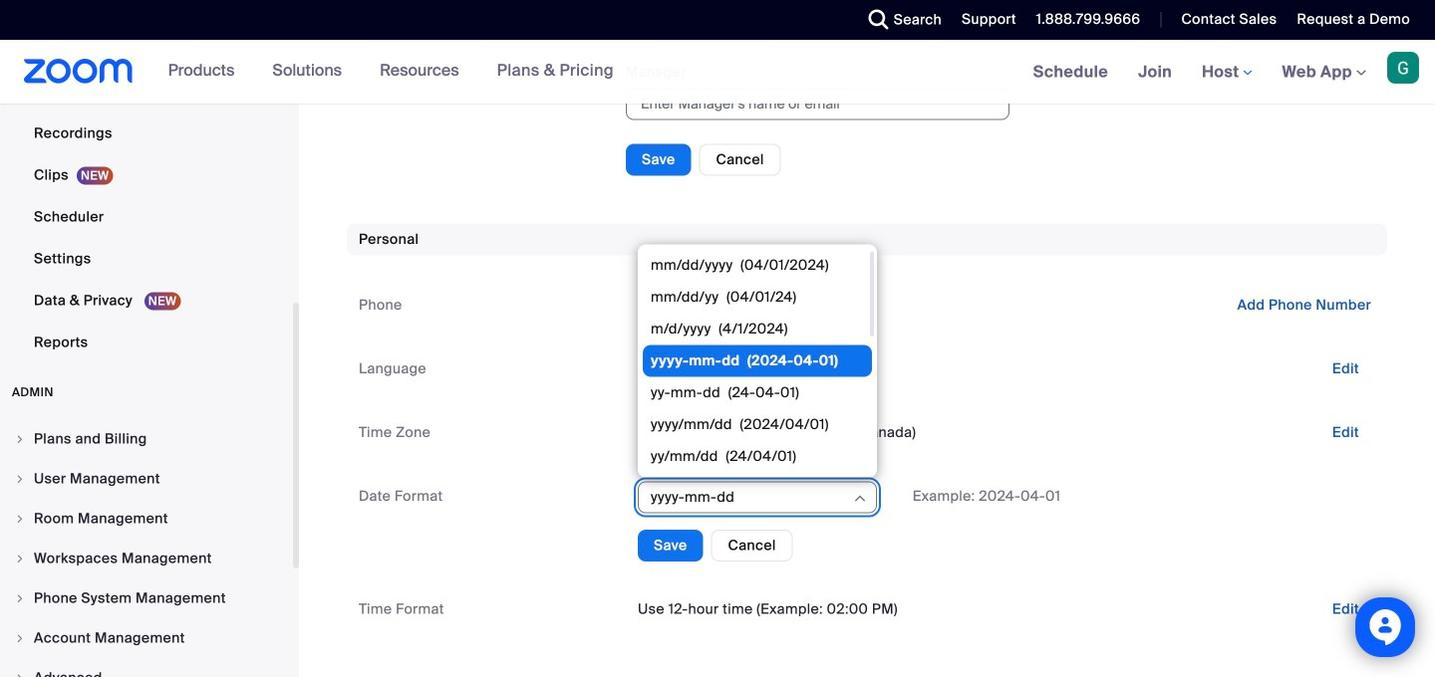 Task type: locate. For each thing, give the bounding box(es) containing it.
e.g. Product Manager text field
[[626, 0, 1010, 32]]

zoom logo image
[[24, 59, 133, 84]]

3 right image from the top
[[14, 673, 26, 678]]

menu item
[[0, 421, 293, 459], [0, 461, 293, 499], [0, 501, 293, 538], [0, 540, 293, 578], [0, 580, 293, 618], [0, 620, 293, 658], [0, 660, 293, 678]]

2 vertical spatial right image
[[14, 673, 26, 678]]

banner
[[0, 40, 1436, 105]]

right image
[[14, 434, 26, 446], [14, 474, 26, 486], [14, 513, 26, 525], [14, 553, 26, 565]]

4 right image from the top
[[14, 553, 26, 565]]

7 menu item from the top
[[0, 660, 293, 678]]

0 vertical spatial right image
[[14, 593, 26, 605]]

6 menu item from the top
[[0, 620, 293, 658]]

side navigation navigation
[[0, 0, 299, 678]]

profile picture image
[[1388, 52, 1420, 84]]

2 menu item from the top
[[0, 461, 293, 499]]

3 right image from the top
[[14, 513, 26, 525]]

1 vertical spatial right image
[[14, 633, 26, 645]]

4 menu item from the top
[[0, 540, 293, 578]]

right image
[[14, 593, 26, 605], [14, 633, 26, 645], [14, 673, 26, 678]]

list box
[[643, 250, 872, 678]]

admin menu menu
[[0, 421, 293, 678]]

product information navigation
[[153, 40, 629, 104]]



Task type: describe. For each thing, give the bounding box(es) containing it.
3 menu item from the top
[[0, 501, 293, 538]]

personal menu menu
[[0, 0, 293, 365]]

1 right image from the top
[[14, 593, 26, 605]]

5 menu item from the top
[[0, 580, 293, 618]]

2 right image from the top
[[14, 633, 26, 645]]

2 right image from the top
[[14, 474, 26, 486]]

1 right image from the top
[[14, 434, 26, 446]]

meetings navigation
[[1019, 40, 1436, 105]]

1 menu item from the top
[[0, 421, 293, 459]]



Task type: vqa. For each thing, say whether or not it's contained in the screenshot.
Search text box on the top left of page
no



